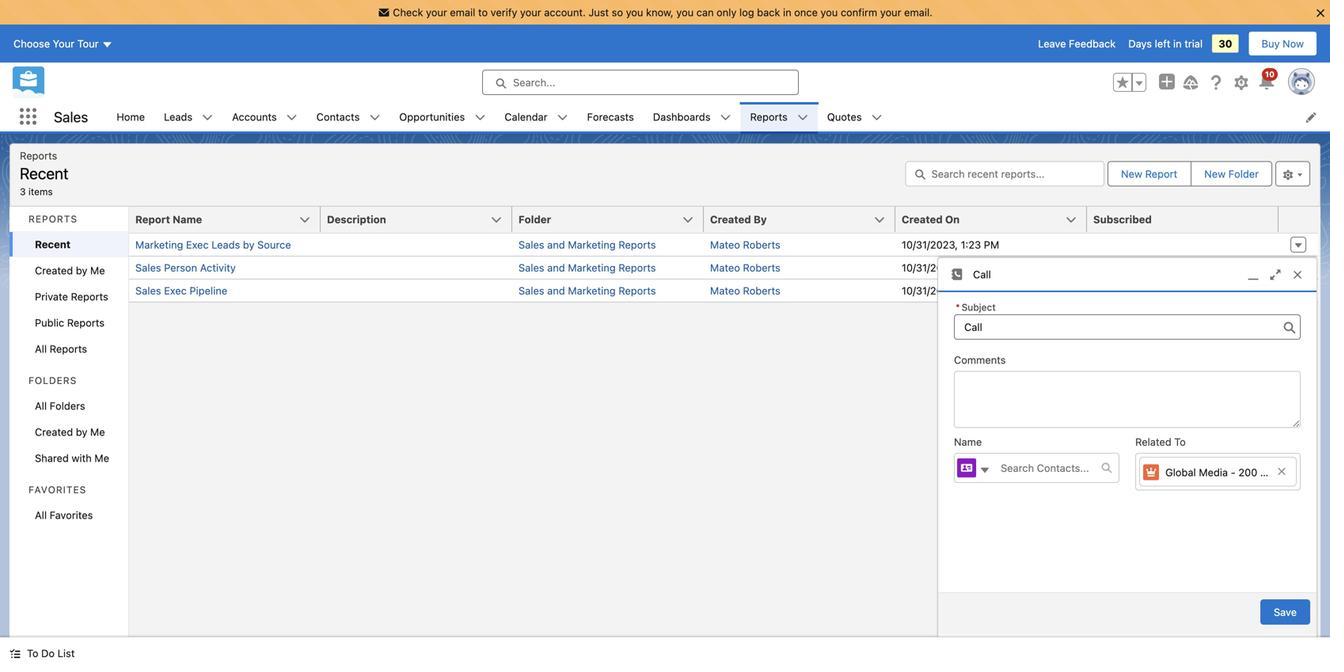 Task type: locate. For each thing, give the bounding box(es) containing it.
2 vertical spatial sales and marketing reports
[[519, 285, 656, 297]]

and for sales person activity
[[547, 262, 565, 274]]

sales and marketing reports for marketing exec leads by source
[[519, 239, 656, 251]]

30
[[1219, 38, 1233, 50]]

0 horizontal spatial you
[[626, 6, 643, 18]]

1 vertical spatial report
[[135, 213, 170, 225]]

text default image inside "leads" list item
[[202, 112, 213, 123]]

0 vertical spatial created by me link
[[10, 257, 128, 284]]

10/31/2023, 1:23 pm
[[902, 239, 1000, 251], [902, 262, 1000, 274], [902, 285, 1000, 297]]

Comments text field
[[954, 371, 1301, 428]]

text default image for reports
[[797, 112, 808, 123]]

text default image down comments text box
[[1102, 463, 1113, 474]]

leads up activity
[[212, 239, 240, 251]]

mateo roberts link for sales person activity
[[710, 262, 781, 274]]

new up subscribed "cell" at the top
[[1205, 168, 1226, 180]]

2 vertical spatial roberts
[[743, 285, 781, 297]]

1 vertical spatial mateo
[[710, 262, 740, 274]]

leads list item
[[154, 102, 223, 131]]

all for all reports
[[35, 343, 47, 355]]

1 vertical spatial pm
[[984, 262, 1000, 274]]

accounts list item
[[223, 102, 307, 131]]

1 horizontal spatial name
[[954, 436, 982, 448]]

0 vertical spatial folder
[[1229, 168, 1259, 180]]

3 sales and marketing reports from the top
[[519, 285, 656, 297]]

dashboards
[[653, 111, 711, 123]]

search... button
[[482, 70, 799, 95]]

related to
[[1136, 436, 1186, 448]]

pm down call
[[984, 285, 1000, 297]]

in right left
[[1174, 38, 1182, 50]]

1 vertical spatial leads
[[212, 239, 240, 251]]

3 10/31/2023, 1:23 pm from the top
[[902, 285, 1000, 297]]

pm for sales exec pipeline
[[984, 285, 1000, 297]]

media
[[1199, 467, 1228, 478]]

leads right home link
[[164, 111, 193, 123]]

1 vertical spatial mateo roberts link
[[710, 262, 781, 274]]

me
[[90, 265, 105, 276], [90, 426, 105, 438], [94, 452, 109, 464]]

to do list button
[[0, 638, 84, 669]]

1 vertical spatial name
[[954, 436, 982, 448]]

1 horizontal spatial to
[[1175, 436, 1186, 448]]

all down the public
[[35, 343, 47, 355]]

folder cell
[[512, 207, 714, 234]]

2 vertical spatial sales and marketing reports link
[[519, 285, 656, 297]]

recent
[[20, 164, 68, 183], [35, 238, 71, 250]]

2 vertical spatial mateo roberts link
[[710, 285, 781, 297]]

text default image inside opportunities list item
[[475, 112, 486, 123]]

3 your from the left
[[880, 6, 902, 18]]

0 vertical spatial to
[[1175, 436, 1186, 448]]

all for all folders
[[35, 400, 47, 412]]

by up with
[[76, 426, 87, 438]]

you right so
[[626, 6, 643, 18]]

2 vertical spatial pm
[[984, 285, 1000, 297]]

2 created by me link from the top
[[10, 419, 128, 445]]

1 mateo roberts from the top
[[710, 239, 781, 251]]

reports inside reports recent 3 items
[[20, 150, 57, 162]]

2 vertical spatial by
[[76, 426, 87, 438]]

do
[[41, 647, 55, 659]]

reports
[[750, 111, 788, 123], [20, 150, 57, 162], [29, 213, 78, 225], [619, 239, 656, 251], [619, 262, 656, 274], [619, 285, 656, 297], [71, 291, 108, 303], [67, 317, 105, 329], [50, 343, 87, 355]]

2 vertical spatial me
[[94, 452, 109, 464]]

1 vertical spatial by
[[76, 265, 87, 276]]

1 pm from the top
[[984, 239, 1000, 251]]

1 vertical spatial in
[[1174, 38, 1182, 50]]

global media - 200 widgets (samp
[[1166, 467, 1330, 478]]

1 vertical spatial folders
[[50, 400, 85, 412]]

save button
[[1261, 600, 1311, 625]]

report inside cell
[[135, 213, 170, 225]]

me inside "link"
[[94, 452, 109, 464]]

exec up sales person activity link
[[186, 239, 209, 251]]

2 sales and marketing reports link from the top
[[519, 262, 656, 274]]

calendar list item
[[495, 102, 578, 131]]

text default image inside contacts list item
[[369, 112, 380, 123]]

new for new folder
[[1205, 168, 1226, 180]]

1 new from the left
[[1121, 168, 1143, 180]]

0 vertical spatial sales and marketing reports link
[[519, 239, 656, 251]]

1 vertical spatial exec
[[164, 285, 187, 297]]

text default image left do
[[10, 648, 21, 659]]

pm for marketing exec leads by source
[[984, 239, 1000, 251]]

your
[[426, 6, 447, 18], [520, 6, 541, 18], [880, 6, 902, 18]]

by left source
[[243, 239, 255, 251]]

1 1:23 from the top
[[961, 239, 981, 251]]

0 vertical spatial in
[[783, 6, 792, 18]]

0 horizontal spatial report
[[135, 213, 170, 225]]

public reports
[[35, 317, 105, 329]]

text default image left the reports link
[[720, 112, 731, 123]]

0 vertical spatial all
[[35, 343, 47, 355]]

text default image
[[475, 112, 486, 123], [557, 112, 568, 123], [720, 112, 731, 123], [872, 112, 883, 123], [1102, 463, 1113, 474], [10, 648, 21, 659]]

new
[[1121, 168, 1143, 180], [1205, 168, 1226, 180]]

all inside "link"
[[35, 343, 47, 355]]

public reports link
[[10, 310, 128, 336]]

recent up private
[[35, 238, 71, 250]]

0 vertical spatial favorites
[[29, 484, 87, 495]]

3 you from the left
[[821, 6, 838, 18]]

created up shared
[[35, 426, 73, 438]]

text default image right calendar
[[557, 112, 568, 123]]

new up subscribed
[[1121, 168, 1143, 180]]

all folders link
[[10, 393, 128, 419]]

sales exec pipeline
[[135, 285, 227, 297]]

0 horizontal spatial your
[[426, 6, 447, 18]]

text default image for dashboards
[[720, 112, 731, 123]]

on
[[946, 213, 960, 225]]

text default image right contacts icon
[[980, 465, 991, 476]]

accounts
[[232, 111, 277, 123]]

0 vertical spatial mateo roberts
[[710, 239, 781, 251]]

1 vertical spatial 10/31/2023,
[[902, 262, 958, 274]]

0 vertical spatial sales and marketing reports
[[519, 239, 656, 251]]

opportunities
[[399, 111, 465, 123]]

created by me for reports
[[35, 265, 105, 276]]

1 horizontal spatial leads
[[212, 239, 240, 251]]

1 vertical spatial 10/31/2023, 1:23 pm
[[902, 262, 1000, 274]]

private reports link
[[10, 284, 128, 310]]

created by me link up shared with me
[[10, 419, 128, 445]]

1 vertical spatial created by me
[[35, 426, 105, 438]]

2 mateo from the top
[[710, 262, 740, 274]]

search...
[[513, 76, 556, 88]]

created by me down recent link
[[35, 265, 105, 276]]

3 10/31/2023, from the top
[[902, 285, 958, 297]]

to
[[1175, 436, 1186, 448], [27, 647, 38, 659]]

your left email on the top of the page
[[426, 6, 447, 18]]

2 mateo roberts from the top
[[710, 262, 781, 274]]

text default image right contacts
[[369, 112, 380, 123]]

1 created by me link from the top
[[10, 257, 128, 284]]

name up contacts icon
[[954, 436, 982, 448]]

folders
[[29, 375, 77, 386], [50, 400, 85, 412]]

report up person
[[135, 213, 170, 225]]

1 vertical spatial mateo roberts
[[710, 262, 781, 274]]

folder button
[[512, 207, 704, 232]]

me up private reports
[[90, 265, 105, 276]]

1 vertical spatial 1:23
[[961, 262, 981, 274]]

2 roberts from the top
[[743, 262, 781, 274]]

dashboards list item
[[644, 102, 741, 131]]

created on button
[[896, 207, 1087, 232]]

1 sales and marketing reports from the top
[[519, 239, 656, 251]]

to left do
[[27, 647, 38, 659]]

1 vertical spatial and
[[547, 262, 565, 274]]

marketing for marketing exec leads by source
[[568, 239, 616, 251]]

none text field inside call dialog
[[954, 314, 1301, 340]]

3 and from the top
[[547, 285, 565, 297]]

0 horizontal spatial leads
[[164, 111, 193, 123]]

1 horizontal spatial new
[[1205, 168, 1226, 180]]

created by me
[[35, 265, 105, 276], [35, 426, 105, 438]]

text default image inside quotes list item
[[872, 112, 883, 123]]

by
[[754, 213, 767, 225]]

2 vertical spatial 1:23
[[961, 285, 981, 297]]

2 new from the left
[[1205, 168, 1226, 180]]

2 vertical spatial mateo roberts
[[710, 285, 781, 297]]

2 10/31/2023, from the top
[[902, 262, 958, 274]]

0 vertical spatial and
[[547, 239, 565, 251]]

know,
[[646, 6, 674, 18]]

dashboards link
[[644, 102, 720, 131]]

0 horizontal spatial name
[[173, 213, 202, 225]]

pm down created on cell
[[984, 239, 1000, 251]]

account.
[[544, 6, 586, 18]]

forecasts link
[[578, 102, 644, 131]]

0 vertical spatial by
[[243, 239, 255, 251]]

text default image right quotes
[[872, 112, 883, 123]]

you
[[626, 6, 643, 18], [677, 6, 694, 18], [821, 6, 838, 18]]

0 horizontal spatial to
[[27, 647, 38, 659]]

me up with
[[90, 426, 105, 438]]

pm up subject
[[984, 262, 1000, 274]]

text default image left quotes
[[797, 112, 808, 123]]

1 horizontal spatial folder
[[1229, 168, 1259, 180]]

mateo for sales person activity
[[710, 262, 740, 274]]

created
[[710, 213, 751, 225], [902, 213, 943, 225], [35, 265, 73, 276], [35, 426, 73, 438]]

3 roberts from the top
[[743, 285, 781, 297]]

grid
[[129, 207, 1319, 303]]

1 all from the top
[[35, 343, 47, 355]]

choose
[[13, 38, 50, 50]]

1 you from the left
[[626, 6, 643, 18]]

created by me link for shared
[[10, 419, 128, 445]]

global
[[1166, 467, 1196, 478]]

2 sales and marketing reports from the top
[[519, 262, 656, 274]]

mateo roberts for sales person activity
[[710, 262, 781, 274]]

1 vertical spatial recent
[[35, 238, 71, 250]]

2 created by me from the top
[[35, 426, 105, 438]]

mateo roberts for marketing exec leads by source
[[710, 239, 781, 251]]

in
[[783, 6, 792, 18], [1174, 38, 1182, 50]]

folder inside cell
[[519, 213, 551, 225]]

accounts link
[[223, 102, 286, 131]]

me for with
[[90, 426, 105, 438]]

2 1:23 from the top
[[961, 262, 981, 274]]

0 vertical spatial me
[[90, 265, 105, 276]]

0 vertical spatial exec
[[186, 239, 209, 251]]

feedback
[[1069, 38, 1116, 50]]

2 and from the top
[[547, 262, 565, 274]]

exec for marketing
[[186, 239, 209, 251]]

text default image right accounts
[[286, 112, 298, 123]]

me right with
[[94, 452, 109, 464]]

mateo roberts link for marketing exec leads by source
[[710, 239, 781, 251]]

description cell
[[321, 207, 522, 234]]

your right verify
[[520, 6, 541, 18]]

2 all from the top
[[35, 400, 47, 412]]

folders up "all folders"
[[29, 375, 77, 386]]

favorites down shared with me
[[50, 509, 93, 521]]

3 1:23 from the top
[[961, 285, 981, 297]]

all up shared
[[35, 400, 47, 412]]

list containing home
[[107, 102, 1330, 131]]

2 10/31/2023, 1:23 pm from the top
[[902, 262, 1000, 274]]

3 mateo from the top
[[710, 285, 740, 297]]

created on cell
[[896, 207, 1097, 234]]

subscribed button
[[1087, 207, 1279, 232]]

group
[[1113, 73, 1147, 92]]

and
[[547, 239, 565, 251], [547, 262, 565, 274], [547, 285, 565, 297]]

1 vertical spatial created by me link
[[10, 419, 128, 445]]

cell
[[321, 234, 512, 256], [1087, 234, 1279, 256], [321, 256, 512, 279], [1087, 256, 1279, 279], [321, 279, 512, 302], [1087, 279, 1279, 302]]

text default image inside 'dashboards' list item
[[720, 112, 731, 123]]

sales for sales person activity link
[[135, 262, 161, 274]]

report
[[1146, 168, 1178, 180], [135, 213, 170, 225]]

list
[[107, 102, 1330, 131]]

subscribed cell
[[1087, 207, 1288, 234]]

created left by
[[710, 213, 751, 225]]

your left email.
[[880, 6, 902, 18]]

marketing for sales exec pipeline
[[568, 285, 616, 297]]

folder
[[1229, 168, 1259, 180], [519, 213, 551, 225]]

1 mateo roberts link from the top
[[710, 239, 781, 251]]

0 vertical spatial name
[[173, 213, 202, 225]]

2 vertical spatial mateo
[[710, 285, 740, 297]]

your
[[53, 38, 74, 50]]

text default image for opportunities
[[475, 112, 486, 123]]

0 vertical spatial mateo roberts link
[[710, 239, 781, 251]]

you right once
[[821, 6, 838, 18]]

roberts for sales exec pipeline
[[743, 285, 781, 297]]

by
[[243, 239, 255, 251], [76, 265, 87, 276], [76, 426, 87, 438]]

None text field
[[954, 314, 1301, 340]]

recent up the items
[[20, 164, 68, 183]]

0 vertical spatial mateo
[[710, 239, 740, 251]]

created left on
[[902, 213, 943, 225]]

10/31/2023, for sales exec pipeline
[[902, 285, 958, 297]]

report up subscribed button
[[1146, 168, 1178, 180]]

1 vertical spatial roberts
[[743, 262, 781, 274]]

sales for 'sales and marketing reports' 'link' associated with sales exec pipeline
[[519, 285, 545, 297]]

0 vertical spatial 10/31/2023,
[[902, 239, 958, 251]]

2 horizontal spatial you
[[821, 6, 838, 18]]

created on
[[902, 213, 960, 225]]

in right back
[[783, 6, 792, 18]]

0 horizontal spatial new
[[1121, 168, 1143, 180]]

2 you from the left
[[677, 6, 694, 18]]

1:23
[[961, 239, 981, 251], [961, 262, 981, 274], [961, 285, 981, 297]]

1 horizontal spatial your
[[520, 6, 541, 18]]

favorites up "all favorites" on the left of the page
[[29, 484, 87, 495]]

sales and marketing reports link for sales person activity
[[519, 262, 656, 274]]

2 horizontal spatial your
[[880, 6, 902, 18]]

you left can
[[677, 6, 694, 18]]

1 horizontal spatial you
[[677, 6, 694, 18]]

1 vertical spatial sales and marketing reports link
[[519, 262, 656, 274]]

text default image
[[202, 112, 213, 123], [286, 112, 298, 123], [369, 112, 380, 123], [797, 112, 808, 123], [980, 465, 991, 476]]

1 and from the top
[[547, 239, 565, 251]]

text default image left calendar
[[475, 112, 486, 123]]

1 10/31/2023, from the top
[[902, 239, 958, 251]]

text default image for contacts
[[369, 112, 380, 123]]

1 roberts from the top
[[743, 239, 781, 251]]

2 vertical spatial 10/31/2023,
[[902, 285, 958, 297]]

buy
[[1262, 38, 1280, 50]]

3 mateo roberts from the top
[[710, 285, 781, 297]]

created by
[[710, 213, 767, 225]]

pm for sales person activity
[[984, 262, 1000, 274]]

1 created by me from the top
[[35, 265, 105, 276]]

1 10/31/2023, 1:23 pm from the top
[[902, 239, 1000, 251]]

exec down person
[[164, 285, 187, 297]]

3 mateo roberts link from the top
[[710, 285, 781, 297]]

0 vertical spatial pm
[[984, 239, 1000, 251]]

1 your from the left
[[426, 6, 447, 18]]

favorites
[[29, 484, 87, 495], [50, 509, 93, 521]]

all down shared
[[35, 509, 47, 521]]

by up private reports
[[76, 265, 87, 276]]

0 horizontal spatial folder
[[519, 213, 551, 225]]

0 vertical spatial 1:23
[[961, 239, 981, 251]]

3 all from the top
[[35, 509, 47, 521]]

0 vertical spatial recent
[[20, 164, 68, 183]]

mateo roberts link
[[710, 239, 781, 251], [710, 262, 781, 274], [710, 285, 781, 297]]

grid containing report name
[[129, 207, 1319, 303]]

text default image for accounts
[[286, 112, 298, 123]]

confirm
[[841, 6, 878, 18]]

all folders
[[35, 400, 85, 412]]

text default image left accounts link
[[202, 112, 213, 123]]

by inside grid
[[243, 239, 255, 251]]

*
[[956, 302, 960, 313]]

1 vertical spatial all
[[35, 400, 47, 412]]

created by me link up private reports
[[10, 257, 128, 284]]

2 vertical spatial 10/31/2023, 1:23 pm
[[902, 285, 1000, 297]]

to right related
[[1175, 436, 1186, 448]]

1 vertical spatial me
[[90, 426, 105, 438]]

created by me down "all folders" link
[[35, 426, 105, 438]]

1 vertical spatial sales and marketing reports
[[519, 262, 656, 274]]

text default image inside calendar list item
[[557, 112, 568, 123]]

roberts
[[743, 239, 781, 251], [743, 262, 781, 274], [743, 285, 781, 297]]

3 sales and marketing reports link from the top
[[519, 285, 656, 297]]

1 sales and marketing reports link from the top
[[519, 239, 656, 251]]

sales and marketing reports link for sales exec pipeline
[[519, 285, 656, 297]]

-
[[1231, 467, 1236, 478]]

0 vertical spatial report
[[1146, 168, 1178, 180]]

3 pm from the top
[[984, 285, 1000, 297]]

2 vertical spatial and
[[547, 285, 565, 297]]

2 pm from the top
[[984, 262, 1000, 274]]

mateo roberts
[[710, 239, 781, 251], [710, 262, 781, 274], [710, 285, 781, 297]]

1 vertical spatial folder
[[519, 213, 551, 225]]

0 vertical spatial 10/31/2023, 1:23 pm
[[902, 239, 1000, 251]]

folders up the shared with me "link"
[[50, 400, 85, 412]]

0 vertical spatial roberts
[[743, 239, 781, 251]]

and for sales exec pipeline
[[547, 285, 565, 297]]

name up 'marketing exec leads by source' link
[[173, 213, 202, 225]]

call dialog
[[938, 257, 1330, 638]]

marketing
[[135, 239, 183, 251], [568, 239, 616, 251], [568, 262, 616, 274], [568, 285, 616, 297]]

private reports
[[35, 291, 108, 303]]

1 vertical spatial to
[[27, 647, 38, 659]]

text default image inside reports list item
[[797, 112, 808, 123]]

2 mateo roberts link from the top
[[710, 262, 781, 274]]

10/31/2023, for sales person activity
[[902, 262, 958, 274]]

sales for sales exec pipeline link
[[135, 285, 161, 297]]

created by me link
[[10, 257, 128, 284], [10, 419, 128, 445]]

leads inside leads link
[[164, 111, 193, 123]]

0 vertical spatial leads
[[164, 111, 193, 123]]

2 vertical spatial all
[[35, 509, 47, 521]]

text default image inside accounts list item
[[286, 112, 298, 123]]

sales and marketing reports link
[[519, 239, 656, 251], [519, 262, 656, 274], [519, 285, 656, 297]]

0 vertical spatial created by me
[[35, 265, 105, 276]]

pipeline
[[190, 285, 227, 297]]

leave feedback link
[[1038, 38, 1116, 50]]

1 mateo from the top
[[710, 239, 740, 251]]

leave
[[1038, 38, 1066, 50]]

related
[[1136, 436, 1172, 448]]



Task type: vqa. For each thing, say whether or not it's contained in the screenshot.
"Global Media - 200 Widgets (Samp"
yes



Task type: describe. For each thing, give the bounding box(es) containing it.
10/31/2023, 1:23 pm for sales person activity
[[902, 262, 1000, 274]]

created by button
[[704, 207, 896, 232]]

save
[[1274, 606, 1297, 618]]

comments
[[954, 354, 1006, 366]]

all for all favorites
[[35, 509, 47, 521]]

leads link
[[154, 102, 202, 131]]

roberts for sales person activity
[[743, 262, 781, 274]]

buy now button
[[1249, 31, 1318, 56]]

actions image
[[1279, 207, 1319, 232]]

opportunities link
[[390, 102, 475, 131]]

home link
[[107, 102, 154, 131]]

created by me link for private
[[10, 257, 128, 284]]

text default image inside to do list "button"
[[10, 648, 21, 659]]

1 vertical spatial favorites
[[50, 509, 93, 521]]

text default image inside call dialog
[[1102, 463, 1113, 474]]

created inside button
[[710, 213, 751, 225]]

reports recent 3 items
[[20, 150, 68, 197]]

created up private
[[35, 265, 73, 276]]

(samp
[[1303, 467, 1330, 478]]

2 your from the left
[[520, 6, 541, 18]]

check
[[393, 6, 423, 18]]

reports inside list item
[[750, 111, 788, 123]]

exec for sales
[[164, 285, 187, 297]]

call
[[973, 268, 991, 280]]

items
[[28, 186, 53, 197]]

public
[[35, 317, 64, 329]]

contacts
[[317, 111, 360, 123]]

buy now
[[1262, 38, 1304, 50]]

email.
[[904, 6, 933, 18]]

new folder button
[[1191, 161, 1273, 186]]

forecasts
[[587, 111, 634, 123]]

roberts for marketing exec leads by source
[[743, 239, 781, 251]]

log
[[740, 6, 754, 18]]

leave feedback
[[1038, 38, 1116, 50]]

new folder
[[1205, 168, 1259, 180]]

mateo for marketing exec leads by source
[[710, 239, 740, 251]]

marketing for sales person activity
[[568, 262, 616, 274]]

0 horizontal spatial in
[[783, 6, 792, 18]]

activity
[[200, 262, 236, 274]]

text default image for calendar
[[557, 112, 568, 123]]

mateo for sales exec pipeline
[[710, 285, 740, 297]]

list
[[58, 647, 75, 659]]

source
[[257, 239, 291, 251]]

all reports link
[[10, 336, 128, 362]]

subject
[[962, 302, 996, 313]]

to do list
[[27, 647, 75, 659]]

sales person activity
[[135, 262, 236, 274]]

report name
[[135, 213, 202, 225]]

1 horizontal spatial report
[[1146, 168, 1178, 180]]

shared with me link
[[10, 445, 128, 471]]

private
[[35, 291, 68, 303]]

sales and marketing reports link for marketing exec leads by source
[[519, 239, 656, 251]]

just
[[589, 6, 609, 18]]

1:23 for marketing exec leads by source
[[961, 239, 981, 251]]

report name cell
[[129, 207, 330, 234]]

sales exec pipeline link
[[135, 285, 227, 297]]

sales for 'sales and marketing reports' 'link' related to marketing exec leads by source
[[519, 239, 545, 251]]

left
[[1155, 38, 1171, 50]]

only
[[717, 6, 737, 18]]

folders inside "all folders" link
[[50, 400, 85, 412]]

* subject
[[956, 302, 996, 313]]

name inside call dialog
[[954, 436, 982, 448]]

quotes link
[[818, 102, 872, 131]]

marketing exec leads by source link
[[135, 239, 291, 251]]

10/31/2023, for marketing exec leads by source
[[902, 239, 958, 251]]

by for all folders
[[76, 426, 87, 438]]

shared with me
[[35, 452, 109, 464]]

text default image for leads
[[202, 112, 213, 123]]

contacts list item
[[307, 102, 390, 131]]

mateo roberts for sales exec pipeline
[[710, 285, 781, 297]]

created by me for with
[[35, 426, 105, 438]]

mateo roberts link for sales exec pipeline
[[710, 285, 781, 297]]

sales person activity link
[[135, 262, 236, 274]]

sales and marketing reports for sales person activity
[[519, 262, 656, 274]]

10/31/2023, 1:23 pm for sales exec pipeline
[[902, 285, 1000, 297]]

Name text field
[[991, 454, 1102, 482]]

10 button
[[1258, 68, 1278, 92]]

so
[[612, 6, 623, 18]]

to inside to do list "button"
[[27, 647, 38, 659]]

actions cell
[[1279, 207, 1319, 234]]

to inside call dialog
[[1175, 436, 1186, 448]]

1:23 for sales exec pipeline
[[961, 285, 981, 297]]

new for new report
[[1121, 168, 1143, 180]]

created inside button
[[902, 213, 943, 225]]

check your email to verify your account. just so you know, you can only log back in once you confirm your email.
[[393, 6, 933, 18]]

back
[[757, 6, 780, 18]]

opportunities list item
[[390, 102, 495, 131]]

global media - 200 widgets (samp link
[[1140, 457, 1330, 487]]

by for recent
[[76, 265, 87, 276]]

and for marketing exec leads by source
[[547, 239, 565, 251]]

home
[[117, 111, 145, 123]]

choose your tour button
[[13, 31, 114, 56]]

1:23 for sales person activity
[[961, 262, 981, 274]]

reports inside "link"
[[50, 343, 87, 355]]

Search recent reports... text field
[[906, 161, 1105, 186]]

email
[[450, 6, 475, 18]]

can
[[697, 6, 714, 18]]

new report button
[[1109, 162, 1190, 186]]

name inside button
[[173, 213, 202, 225]]

description button
[[321, 207, 512, 232]]

trial
[[1185, 38, 1203, 50]]

reports list item
[[741, 102, 818, 131]]

days left in trial
[[1129, 38, 1203, 50]]

10
[[1265, 70, 1275, 79]]

contacts image
[[957, 459, 976, 478]]

created by cell
[[704, 207, 905, 234]]

with
[[72, 452, 92, 464]]

text default image for quotes
[[872, 112, 883, 123]]

subscribed
[[1094, 213, 1152, 225]]

contacts link
[[307, 102, 369, 131]]

1 horizontal spatial in
[[1174, 38, 1182, 50]]

quotes list item
[[818, 102, 892, 131]]

person
[[164, 262, 197, 274]]

recent link
[[10, 231, 128, 257]]

verify
[[491, 6, 517, 18]]

report name button
[[129, 207, 321, 232]]

shared
[[35, 452, 69, 464]]

sales and marketing reports for sales exec pipeline
[[519, 285, 656, 297]]

me for reports
[[90, 265, 105, 276]]

10/31/2023, 1:23 pm for marketing exec leads by source
[[902, 239, 1000, 251]]

reports link
[[741, 102, 797, 131]]

now
[[1283, 38, 1304, 50]]

200
[[1239, 467, 1258, 478]]

sales for 'sales and marketing reports' 'link' related to sales person activity
[[519, 262, 545, 274]]

all favorites link
[[10, 502, 128, 528]]

description
[[327, 213, 386, 225]]

0 vertical spatial folders
[[29, 375, 77, 386]]

3
[[20, 186, 26, 197]]

tour
[[77, 38, 99, 50]]

marketing exec leads by source
[[135, 239, 291, 251]]



